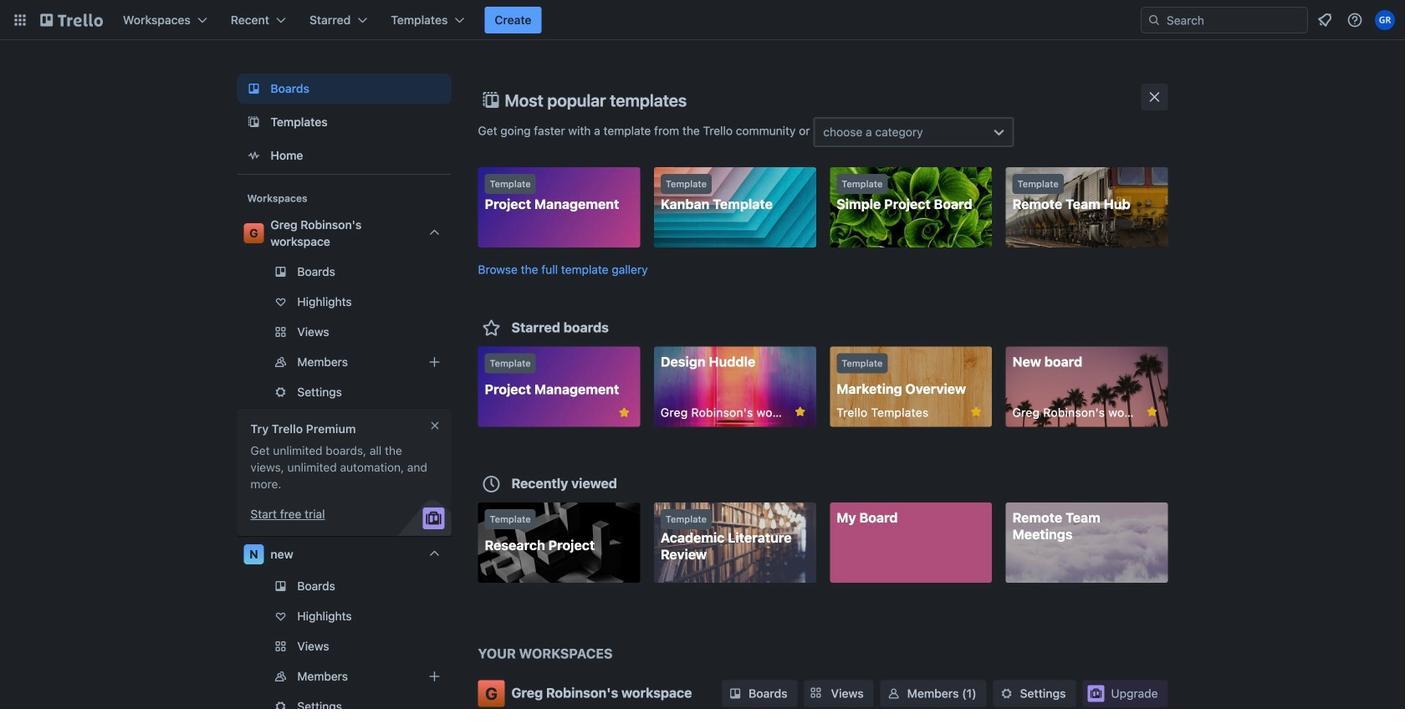 Task type: locate. For each thing, give the bounding box(es) containing it.
add image
[[425, 352, 445, 372], [425, 667, 445, 687]]

0 vertical spatial add image
[[425, 352, 445, 372]]

2 sm image from the left
[[886, 686, 902, 702]]

search image
[[1148, 13, 1161, 27]]

sm image
[[727, 686, 744, 702], [886, 686, 902, 702]]

click to unstar this board. it will be removed from your starred list. image
[[969, 404, 984, 420], [617, 405, 632, 420]]

back to home image
[[40, 7, 103, 33]]

0 horizontal spatial sm image
[[727, 686, 744, 702]]

home image
[[244, 146, 264, 166]]

1 horizontal spatial click to unstar this board. it will be removed from your starred list. image
[[969, 404, 984, 420]]

1 vertical spatial add image
[[425, 667, 445, 687]]

1 horizontal spatial sm image
[[886, 686, 902, 702]]



Task type: describe. For each thing, give the bounding box(es) containing it.
2 add image from the top
[[425, 667, 445, 687]]

1 sm image from the left
[[727, 686, 744, 702]]

template board image
[[244, 112, 264, 132]]

open information menu image
[[1347, 12, 1364, 28]]

greg robinson (gregrobinson96) image
[[1375, 10, 1395, 30]]

0 horizontal spatial click to unstar this board. it will be removed from your starred list. image
[[617, 405, 632, 420]]

sm image
[[998, 686, 1015, 702]]

click to unstar this board. it will be removed from your starred list. image
[[793, 404, 808, 420]]

1 add image from the top
[[425, 352, 445, 372]]

primary element
[[0, 0, 1405, 40]]

Search field
[[1161, 8, 1307, 32]]

0 notifications image
[[1315, 10, 1335, 30]]

board image
[[244, 79, 264, 99]]



Task type: vqa. For each thing, say whether or not it's contained in the screenshot.
0 NOTIFICATIONS image
yes



